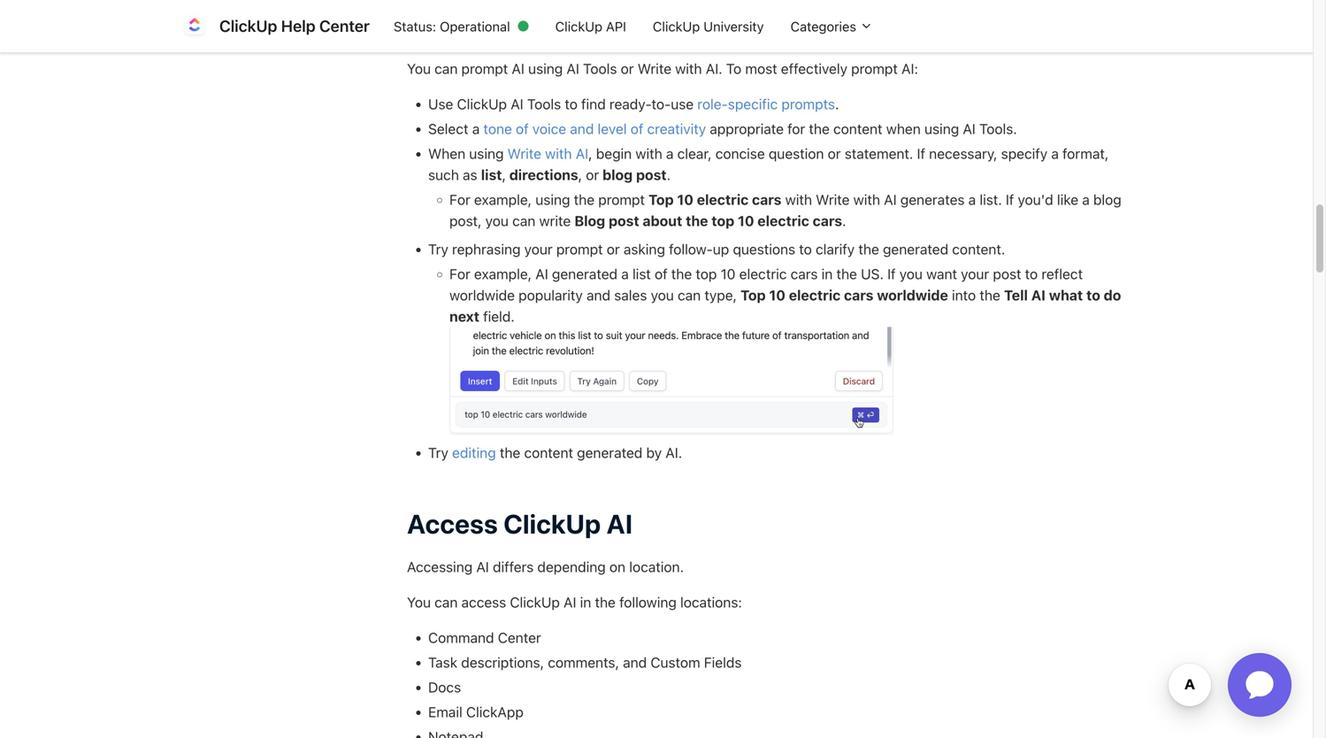 Task type: vqa. For each thing, say whether or not it's contained in the screenshot.
generates
yes



Task type: locate. For each thing, give the bounding box(es) containing it.
command
[[428, 629, 494, 646]]

a left "tone"
[[472, 120, 480, 137]]

if right us.
[[888, 266, 896, 282]]

1 vertical spatial try
[[428, 444, 449, 461]]

2 vertical spatial .
[[843, 212, 846, 229]]

clickup inside 'clickup university' link
[[653, 18, 700, 34]]

1 vertical spatial generated
[[552, 266, 618, 282]]

1 vertical spatial top
[[741, 287, 766, 304]]

1 vertical spatial you
[[900, 266, 923, 282]]

1 horizontal spatial blog
[[1094, 191, 1122, 208]]

center right help
[[319, 16, 370, 35]]

try left "editing" at the bottom of page
[[428, 444, 449, 461]]

use
[[428, 96, 453, 112]]

2 you from the top
[[407, 594, 431, 611]]

0 horizontal spatial you
[[486, 212, 509, 229]]

content
[[834, 120, 883, 137], [524, 444, 573, 461]]

, inside the , begin with a clear, concise question or statement. if necessary, specify a format, such as
[[589, 145, 593, 162]]

, down the write with ai 'link'
[[578, 166, 582, 183]]

1 horizontal spatial you
[[651, 287, 674, 304]]

0 horizontal spatial ai.
[[666, 444, 682, 461]]

, left the begin
[[589, 145, 593, 162]]

and inside use clickup ai tools to find ready-to-use role-specific prompts . select a tone of voice and level of creativity appropriate for the content when using ai tools.
[[570, 120, 594, 137]]

post,
[[450, 212, 482, 229]]

1 vertical spatial ai.
[[666, 444, 682, 461]]

1 try from the top
[[428, 241, 449, 258]]

center
[[319, 16, 370, 35], [498, 629, 541, 646]]

example, inside for example, ai generated a list of the top 10 electric cars in the us. if you want your post to reflect worldwide popularity and sales you can type,
[[474, 266, 532, 282]]

tools
[[583, 60, 617, 77], [527, 96, 561, 112]]

and down find
[[570, 120, 594, 137]]

blog
[[575, 212, 605, 229]]

operational
[[440, 18, 510, 34]]

clickup help help center home page image
[[181, 12, 209, 40]]

application
[[1207, 632, 1313, 738]]

1 worldwide from the left
[[450, 287, 515, 304]]

for inside for example, ai generated a list of the top 10 electric cars in the us. if you want your post to reflect worldwide popularity and sales you can type,
[[450, 266, 471, 282]]

to left find
[[565, 96, 578, 112]]

10 up questions
[[738, 212, 754, 229]]

to inside tell ai what to do next
[[1087, 287, 1101, 304]]

if down when
[[917, 145, 926, 162]]

voice
[[533, 120, 566, 137]]

1 horizontal spatial in
[[822, 266, 833, 282]]

1 horizontal spatial .
[[835, 96, 839, 112]]

role-
[[698, 96, 728, 112]]

tools inside use clickup ai tools to find ready-to-use role-specific prompts . select a tone of voice and level of creativity appropriate for the content when using ai tools.
[[527, 96, 561, 112]]

1 horizontal spatial of
[[631, 120, 644, 137]]

1 vertical spatial post
[[609, 212, 640, 229]]

post down for example, using the prompt top 10 electric cars
[[609, 212, 640, 229]]

2 horizontal spatial of
[[655, 266, 668, 282]]

comments,
[[548, 654, 619, 671]]

for down rephrasing
[[450, 266, 471, 282]]

0 horizontal spatial content
[[524, 444, 573, 461]]

your inside for example, ai generated a list of the top 10 electric cars in the us. if you want your post to reflect worldwide popularity and sales you can type,
[[961, 266, 990, 282]]

top right type, at top right
[[741, 287, 766, 304]]

of
[[516, 120, 529, 137], [631, 120, 644, 137], [655, 266, 668, 282]]

example, down as
[[474, 191, 532, 208]]

0 vertical spatial list
[[481, 166, 502, 183]]

using
[[528, 60, 563, 77], [925, 120, 959, 137], [469, 145, 504, 162], [536, 191, 570, 208]]

screenshot of the tell ai what to do next field. image
[[450, 327, 894, 435]]

of down asking
[[655, 266, 668, 282]]

and inside command center task descriptions, comments, and custom fields docs email clickapp
[[623, 654, 647, 671]]

clickup university
[[653, 18, 764, 34]]

ai inside with write with ai generates a list. if you'd like a blog post, you can write
[[884, 191, 897, 208]]

tools.
[[980, 120, 1018, 137]]

prompt down blog
[[557, 241, 603, 258]]

clickup
[[504, 10, 601, 41], [219, 16, 277, 35], [555, 18, 603, 34], [653, 18, 700, 34], [457, 96, 507, 112], [504, 508, 601, 539], [510, 594, 560, 611]]

content right "editing" at the bottom of page
[[524, 444, 573, 461]]

to left "do"
[[1087, 287, 1101, 304]]

status: operational
[[394, 18, 510, 34]]

into
[[952, 287, 976, 304]]

1 horizontal spatial effectively
[[781, 60, 848, 77]]

example, for ai
[[474, 266, 532, 282]]

for up post,
[[450, 191, 471, 208]]

using up necessary,
[[925, 120, 959, 137]]

2 horizontal spatial write
[[816, 191, 850, 208]]

1 vertical spatial and
[[587, 287, 611, 304]]

0 vertical spatial in
[[822, 266, 833, 282]]

differs
[[493, 558, 534, 575]]

with right the begin
[[636, 145, 663, 162]]

0 vertical spatial you
[[486, 212, 509, 229]]

,
[[589, 145, 593, 162], [502, 166, 506, 183], [578, 166, 582, 183]]

worldwide
[[450, 287, 515, 304], [877, 287, 949, 304]]

2 horizontal spatial if
[[1006, 191, 1014, 208]]

reflect
[[1042, 266, 1083, 282]]

in down clarify
[[822, 266, 833, 282]]

1 horizontal spatial content
[[834, 120, 883, 137]]

the up follow-
[[686, 212, 708, 229]]

generated up popularity
[[552, 266, 618, 282]]

2 vertical spatial post
[[993, 266, 1022, 282]]

1 vertical spatial top
[[696, 266, 717, 282]]

try for try editing the content generated by ai.
[[428, 444, 449, 461]]

write up clarify
[[816, 191, 850, 208]]

custom
[[651, 654, 701, 671]]

0 vertical spatial center
[[319, 16, 370, 35]]

can left 'write'
[[513, 212, 536, 229]]

0 vertical spatial if
[[917, 145, 926, 162]]

or up the ready-
[[621, 60, 634, 77]]

2 vertical spatial and
[[623, 654, 647, 671]]

0 horizontal spatial worldwide
[[450, 287, 515, 304]]

location.
[[629, 558, 684, 575]]

with
[[675, 60, 702, 77], [545, 145, 572, 162], [636, 145, 663, 162], [786, 191, 812, 208], [854, 191, 881, 208]]

top up type, at top right
[[696, 266, 717, 282]]

using up voice
[[528, 60, 563, 77]]

tools up find
[[583, 60, 617, 77]]

2 try from the top
[[428, 444, 449, 461]]

0 vertical spatial you
[[407, 60, 431, 77]]

1 horizontal spatial ,
[[578, 166, 582, 183]]

you up use
[[407, 60, 431, 77]]

to up "tell"
[[1025, 266, 1038, 282]]

0 vertical spatial for
[[450, 191, 471, 208]]

in down depending
[[580, 594, 591, 611]]

0 horizontal spatial center
[[319, 16, 370, 35]]

content up "statement."
[[834, 120, 883, 137]]

effectively up "to" on the right top of the page
[[638, 10, 769, 41]]

0 vertical spatial your
[[524, 241, 553, 258]]

ai
[[607, 10, 633, 41], [512, 60, 525, 77], [567, 60, 580, 77], [511, 96, 524, 112], [963, 120, 976, 137], [576, 145, 589, 162], [884, 191, 897, 208], [536, 266, 548, 282], [1032, 287, 1046, 304], [607, 508, 633, 539], [476, 558, 489, 575], [564, 594, 577, 611]]

cars
[[752, 191, 782, 208], [813, 212, 843, 229], [791, 266, 818, 282], [844, 287, 874, 304]]

example,
[[474, 191, 532, 208], [474, 266, 532, 282]]

the left "tell"
[[980, 287, 1001, 304]]

generated inside for example, ai generated a list of the top 10 electric cars in the us. if you want your post to reflect worldwide popularity and sales you can type,
[[552, 266, 618, 282]]

list up sales
[[633, 266, 651, 282]]

1 for from the top
[[450, 191, 471, 208]]

2 vertical spatial write
[[816, 191, 850, 208]]

post inside for example, ai generated a list of the top 10 electric cars in the us. if you want your post to reflect worldwide popularity and sales you can type,
[[993, 266, 1022, 282]]

1 vertical spatial blog
[[1094, 191, 1122, 208]]

0 horizontal spatial top
[[649, 191, 674, 208]]

to-
[[652, 96, 671, 112]]

the right "editing" at the bottom of page
[[500, 444, 521, 461]]

type,
[[705, 287, 737, 304]]

to
[[726, 60, 742, 77]]

can
[[435, 60, 458, 77], [513, 212, 536, 229], [678, 287, 701, 304], [435, 594, 458, 611]]

list.
[[980, 191, 1002, 208]]

a inside for example, ai generated a list of the top 10 electric cars in the us. if you want your post to reflect worldwide popularity and sales you can type,
[[621, 266, 629, 282]]

center up descriptions,
[[498, 629, 541, 646]]

with inside the , begin with a clear, concise question or statement. if necessary, specify a format, such as
[[636, 145, 663, 162]]

a
[[472, 120, 480, 137], [666, 145, 674, 162], [1052, 145, 1059, 162], [969, 191, 976, 208], [1083, 191, 1090, 208], [621, 266, 629, 282]]

effectively up prompts
[[781, 60, 848, 77]]

0 vertical spatial try
[[428, 241, 449, 258]]

in inside for example, ai generated a list of the top 10 electric cars in the us. if you want your post to reflect worldwide popularity and sales you can type,
[[822, 266, 833, 282]]

blog down the begin
[[603, 166, 633, 183]]

try
[[428, 241, 449, 258], [428, 444, 449, 461]]

1 vertical spatial your
[[961, 266, 990, 282]]

1 vertical spatial write
[[508, 145, 542, 162]]

1 vertical spatial if
[[1006, 191, 1014, 208]]

1 vertical spatial list
[[633, 266, 651, 282]]

electric up questions
[[758, 212, 810, 229]]

list right as
[[481, 166, 502, 183]]

you right sales
[[651, 287, 674, 304]]

0 vertical spatial and
[[570, 120, 594, 137]]

2 example, from the top
[[474, 266, 532, 282]]

blog inside with write with ai generates a list. if you'd like a blog post, you can write
[[1094, 191, 1122, 208]]

clickapp
[[466, 704, 524, 720]]

up
[[713, 241, 729, 258]]

necessary,
[[929, 145, 998, 162]]

of right level
[[631, 120, 644, 137]]

0 horizontal spatial tools
[[527, 96, 561, 112]]

format,
[[1063, 145, 1109, 162]]

access
[[462, 594, 506, 611]]

1 vertical spatial center
[[498, 629, 541, 646]]

1 horizontal spatial your
[[961, 266, 990, 282]]

your up into
[[961, 266, 990, 282]]

0 horizontal spatial blog
[[603, 166, 633, 183]]

10 up type, at top right
[[721, 266, 736, 282]]

you
[[486, 212, 509, 229], [900, 266, 923, 282], [651, 287, 674, 304]]

generated up want
[[883, 241, 949, 258]]

0 horizontal spatial write
[[508, 145, 542, 162]]

write up "to-"
[[638, 60, 672, 77]]

2 vertical spatial you
[[651, 287, 674, 304]]

sales
[[614, 287, 647, 304]]

prompt
[[407, 10, 498, 41]]

, down the when using write with ai
[[502, 166, 506, 183]]

a left list.
[[969, 191, 976, 208]]

clickup inside use clickup ai tools to find ready-to-use role-specific prompts . select a tone of voice and level of creativity appropriate for the content when using ai tools.
[[457, 96, 507, 112]]

you inside with write with ai generates a list. if you'd like a blog post, you can write
[[486, 212, 509, 229]]

can up use
[[435, 60, 458, 77]]

ai.
[[706, 60, 723, 77], [666, 444, 682, 461]]

0 vertical spatial .
[[835, 96, 839, 112]]

can left type, at top right
[[678, 287, 701, 304]]

question
[[769, 145, 824, 162]]

2 horizontal spatial ,
[[589, 145, 593, 162]]

generated
[[883, 241, 949, 258], [552, 266, 618, 282], [577, 444, 643, 461]]

0 horizontal spatial in
[[580, 594, 591, 611]]

for example, using the prompt top 10 electric cars
[[450, 191, 782, 208]]

ready-
[[610, 96, 652, 112]]

2 vertical spatial generated
[[577, 444, 643, 461]]

of right "tone"
[[516, 120, 529, 137]]

top up about
[[649, 191, 674, 208]]

blog post about the top 10 electric cars .
[[575, 212, 850, 229]]

0 horizontal spatial if
[[888, 266, 896, 282]]

and left sales
[[587, 287, 611, 304]]

1 vertical spatial you
[[407, 594, 431, 611]]

try left rephrasing
[[428, 241, 449, 258]]

ai inside for example, ai generated a list of the top 10 electric cars in the us. if you want your post to reflect worldwide popularity and sales you can type,
[[536, 266, 548, 282]]

10
[[677, 191, 694, 208], [738, 212, 754, 229], [721, 266, 736, 282], [769, 287, 786, 304]]

blog right like
[[1094, 191, 1122, 208]]

electric inside for example, ai generated a list of the top 10 electric cars in the us. if you want your post to reflect worldwide popularity and sales you can type,
[[740, 266, 787, 282]]

or
[[621, 60, 634, 77], [828, 145, 841, 162], [586, 166, 599, 183], [607, 241, 620, 258]]

2 horizontal spatial you
[[900, 266, 923, 282]]

using up 'write'
[[536, 191, 570, 208]]

try editing the content generated by ai.
[[428, 444, 690, 461]]

docs
[[428, 679, 461, 696]]

to left clarify
[[799, 241, 812, 258]]

if
[[917, 145, 926, 162], [1006, 191, 1014, 208], [888, 266, 896, 282]]

0 horizontal spatial .
[[667, 166, 671, 183]]

worldwide down want
[[877, 287, 949, 304]]

if right list.
[[1006, 191, 1014, 208]]

1 you from the top
[[407, 60, 431, 77]]

1 horizontal spatial if
[[917, 145, 926, 162]]

you can prompt ai using ai tools or write with ai. to most effectively prompt ai:
[[407, 60, 919, 77]]

accessing
[[407, 558, 473, 575]]

1 horizontal spatial tools
[[583, 60, 617, 77]]

a up sales
[[621, 266, 629, 282]]

write
[[638, 60, 672, 77], [508, 145, 542, 162], [816, 191, 850, 208]]

write
[[539, 212, 571, 229]]

post up for example, using the prompt top 10 electric cars
[[636, 166, 667, 183]]

you left want
[[900, 266, 923, 282]]

a inside use clickup ai tools to find ready-to-use role-specific prompts . select a tone of voice and level of creativity appropriate for the content when using ai tools.
[[472, 120, 480, 137]]

1 vertical spatial tools
[[527, 96, 561, 112]]

2 vertical spatial if
[[888, 266, 896, 282]]

1 vertical spatial content
[[524, 444, 573, 461]]

you down accessing
[[407, 594, 431, 611]]

1 example, from the top
[[474, 191, 532, 208]]

for
[[450, 191, 471, 208], [450, 266, 471, 282]]

such
[[428, 166, 459, 183]]

post up "tell"
[[993, 266, 1022, 282]]

0 vertical spatial example,
[[474, 191, 532, 208]]

a right like
[[1083, 191, 1090, 208]]

1 horizontal spatial list
[[633, 266, 651, 282]]

with write with ai generates a list. if you'd like a blog post, you can write
[[450, 191, 1122, 229]]

editing
[[452, 444, 496, 461]]

with down "statement."
[[854, 191, 881, 208]]

and left "custom"
[[623, 654, 647, 671]]

prompt down operational
[[462, 60, 508, 77]]

us.
[[861, 266, 884, 282]]

1 horizontal spatial worldwide
[[877, 287, 949, 304]]

1 horizontal spatial write
[[638, 60, 672, 77]]

1 horizontal spatial center
[[498, 629, 541, 646]]

the left us.
[[837, 266, 857, 282]]

tools up voice
[[527, 96, 561, 112]]

clickup inside clickup api link
[[555, 18, 603, 34]]

10 up about
[[677, 191, 694, 208]]

as
[[463, 166, 478, 183]]

or inside the , begin with a clear, concise question or statement. if necessary, specify a format, such as
[[828, 145, 841, 162]]

api
[[606, 18, 626, 34]]

you for you can prompt ai using ai tools or write with ai. to most effectively prompt ai:
[[407, 60, 431, 77]]

ai. right by
[[666, 444, 682, 461]]

ai. left "to" on the right top of the page
[[706, 60, 723, 77]]

top up 'up'
[[712, 212, 735, 229]]

to inside for example, ai generated a list of the top 10 electric cars in the us. if you want your post to reflect worldwide popularity and sales you can type,
[[1025, 266, 1038, 282]]

write up directions
[[508, 145, 542, 162]]

using inside use clickup ai tools to find ready-to-use role-specific prompts . select a tone of voice and level of creativity appropriate for the content when using ai tools.
[[925, 120, 959, 137]]

or right question
[[828, 145, 841, 162]]

0 horizontal spatial list
[[481, 166, 502, 183]]

0 vertical spatial ai.
[[706, 60, 723, 77]]

0 vertical spatial content
[[834, 120, 883, 137]]

0 vertical spatial write
[[638, 60, 672, 77]]

1 vertical spatial for
[[450, 266, 471, 282]]

access
[[407, 508, 498, 539]]

0 horizontal spatial effectively
[[638, 10, 769, 41]]

1 vertical spatial in
[[580, 594, 591, 611]]

a left format,
[[1052, 145, 1059, 162]]

1 horizontal spatial top
[[741, 287, 766, 304]]

status:
[[394, 18, 436, 34]]

2 for from the top
[[450, 266, 471, 282]]

1 vertical spatial example,
[[474, 266, 532, 282]]

generated left by
[[577, 444, 643, 461]]

cars up tell ai what to do next
[[791, 266, 818, 282]]



Task type: describe. For each thing, give the bounding box(es) containing it.
and inside for example, ai generated a list of the top 10 electric cars in the us. if you want your post to reflect worldwide popularity and sales you can type,
[[587, 287, 611, 304]]

prompt up blog
[[599, 191, 645, 208]]

0 horizontal spatial ,
[[502, 166, 506, 183]]

prompt left ai:
[[852, 60, 898, 77]]

do
[[1104, 287, 1122, 304]]

write inside with write with ai generates a list. if you'd like a blog post, you can write
[[816, 191, 850, 208]]

if inside for example, ai generated a list of the top 10 electric cars in the us. if you want your post to reflect worldwide popularity and sales you can type,
[[888, 266, 896, 282]]

0 vertical spatial generated
[[883, 241, 949, 258]]

0 vertical spatial top
[[649, 191, 674, 208]]

prompt clickup ai effectively
[[407, 10, 769, 41]]

list inside for example, ai generated a list of the top 10 electric cars in the us. if you want your post to reflect worldwide popularity and sales you can type,
[[633, 266, 651, 282]]

appropriate
[[710, 120, 784, 137]]

with down question
[[786, 191, 812, 208]]

the inside use clickup ai tools to find ready-to-use role-specific prompts . select a tone of voice and level of creativity appropriate for the content when using ai tools.
[[809, 120, 830, 137]]

if inside with write with ai generates a list. if you'd like a blog post, you can write
[[1006, 191, 1014, 208]]

for example, ai generated a list of the top 10 electric cars in the us. if you want your post to reflect worldwide popularity and sales you can type,
[[450, 266, 1083, 304]]

categories button
[[777, 10, 887, 43]]

begin
[[596, 145, 632, 162]]

or down the begin
[[586, 166, 599, 183]]

when
[[428, 145, 466, 162]]

clickup help center
[[219, 16, 370, 35]]

directions
[[509, 166, 578, 183]]

10 down questions
[[769, 287, 786, 304]]

when using write with ai
[[428, 145, 589, 162]]

for for for example, ai generated a list of the top 10 electric cars in the us. if you want your post to reflect worldwide popularity and sales you can type,
[[450, 266, 471, 282]]

statement.
[[845, 145, 914, 162]]

cars down us.
[[844, 287, 874, 304]]

you can access clickup ai in the following locations:
[[407, 594, 742, 611]]

find
[[582, 96, 606, 112]]

by
[[646, 444, 662, 461]]

specific
[[728, 96, 778, 112]]

accessing ai differs depending on location.
[[407, 558, 684, 575]]

help
[[281, 16, 316, 35]]

with up directions
[[545, 145, 572, 162]]

role-specific prompts link
[[698, 96, 835, 112]]

0 vertical spatial post
[[636, 166, 667, 183]]

a left clear,
[[666, 145, 674, 162]]

cars up clarify
[[813, 212, 843, 229]]

level
[[598, 120, 627, 137]]

try rephrasing your prompt or asking follow-up questions to clarify the generated content.
[[428, 241, 1006, 258]]

task
[[428, 654, 458, 671]]

the up blog
[[574, 191, 595, 208]]

0 horizontal spatial of
[[516, 120, 529, 137]]

to inside use clickup ai tools to find ready-to-use role-specific prompts . select a tone of voice and level of creativity appropriate for the content when using ai tools.
[[565, 96, 578, 112]]

the up us.
[[859, 241, 879, 258]]

1 vertical spatial .
[[667, 166, 671, 183]]

0 vertical spatial blog
[[603, 166, 633, 183]]

use clickup ai tools to find ready-to-use role-specific prompts . select a tone of voice and level of creativity appropriate for the content when using ai tools.
[[428, 96, 1018, 137]]

2 worldwide from the left
[[877, 287, 949, 304]]

rephrasing
[[452, 241, 521, 258]]

2 horizontal spatial .
[[843, 212, 846, 229]]

content inside use clickup ai tools to find ready-to-use role-specific prompts . select a tone of voice and level of creativity appropriate for the content when using ai tools.
[[834, 120, 883, 137]]

clickup api
[[555, 18, 626, 34]]

cars inside for example, ai generated a list of the top 10 electric cars in the us. if you want your post to reflect worldwide popularity and sales you can type,
[[791, 266, 818, 282]]

popularity
[[519, 287, 583, 304]]

can inside with write with ai generates a list. if you'd like a blog post, you can write
[[513, 212, 536, 229]]

can inside for example, ai generated a list of the top 10 electric cars in the us. if you want your post to reflect worldwide popularity and sales you can type,
[[678, 287, 701, 304]]

clickup university link
[[640, 10, 777, 43]]

clickup help center link
[[181, 12, 381, 40]]

field.
[[480, 308, 515, 325]]

categories
[[791, 18, 860, 34]]

for
[[788, 120, 806, 137]]

with up use
[[675, 60, 702, 77]]

try for try rephrasing your prompt or asking follow-up questions to clarify the generated content.
[[428, 241, 449, 258]]

clickup inside clickup help center "link"
[[219, 16, 277, 35]]

example, for using
[[474, 191, 532, 208]]

prompts
[[782, 96, 835, 112]]

0 vertical spatial tools
[[583, 60, 617, 77]]

university
[[704, 18, 764, 34]]

clickup api link
[[542, 10, 640, 43]]

, begin with a clear, concise question or statement. if necessary, specify a format, such as
[[428, 145, 1109, 183]]

you'd
[[1018, 191, 1054, 208]]

cars down the , begin with a clear, concise question or statement. if necessary, specify a format, such as
[[752, 191, 782, 208]]

when
[[887, 120, 921, 137]]

0 vertical spatial effectively
[[638, 10, 769, 41]]

creativity
[[647, 120, 706, 137]]

what
[[1049, 287, 1083, 304]]

tell ai what to do next
[[450, 287, 1122, 325]]

clear,
[[678, 145, 712, 162]]

tone
[[484, 120, 512, 137]]

1 vertical spatial effectively
[[781, 60, 848, 77]]

if inside the , begin with a clear, concise question or statement. if necessary, specify a format, such as
[[917, 145, 926, 162]]

the down follow-
[[672, 266, 692, 282]]

can down accessing
[[435, 594, 458, 611]]

ai:
[[902, 60, 919, 77]]

for for for example, using the prompt top 10 electric cars
[[450, 191, 471, 208]]

questions
[[733, 241, 796, 258]]

you for you can access clickup ai in the following locations:
[[407, 594, 431, 611]]

next
[[450, 308, 480, 325]]

electric down clarify
[[789, 287, 841, 304]]

select
[[428, 120, 469, 137]]

1 horizontal spatial ai.
[[706, 60, 723, 77]]

10 inside for example, ai generated a list of the top 10 electric cars in the us. if you want your post to reflect worldwide popularity and sales you can type,
[[721, 266, 736, 282]]

. inside use clickup ai tools to find ready-to-use role-specific prompts . select a tone of voice and level of creativity appropriate for the content when using ai tools.
[[835, 96, 839, 112]]

content.
[[953, 241, 1006, 258]]

center inside command center task descriptions, comments, and custom fields docs email clickapp
[[498, 629, 541, 646]]

most
[[746, 60, 778, 77]]

tone of voice and level of creativity link
[[484, 120, 706, 137]]

worldwide inside for example, ai generated a list of the top 10 electric cars in the us. if you want your post to reflect worldwide popularity and sales you can type,
[[450, 287, 515, 304]]

editing link
[[452, 444, 496, 461]]

the down on
[[595, 594, 616, 611]]

center inside "link"
[[319, 16, 370, 35]]

top 10 electric cars worldwide into the
[[741, 287, 1004, 304]]

fields
[[704, 654, 742, 671]]

top inside for example, ai generated a list of the top 10 electric cars in the us. if you want your post to reflect worldwide popularity and sales you can type,
[[696, 266, 717, 282]]

using up as
[[469, 145, 504, 162]]

generates
[[901, 191, 965, 208]]

specify
[[1002, 145, 1048, 162]]

on
[[610, 558, 626, 575]]

clarify
[[816, 241, 855, 258]]

0 vertical spatial top
[[712, 212, 735, 229]]

locations:
[[681, 594, 742, 611]]

electric up blog post about the top 10 electric cars .
[[697, 191, 749, 208]]

descriptions,
[[461, 654, 544, 671]]

use
[[671, 96, 694, 112]]

depending
[[538, 558, 606, 575]]

ai inside tell ai what to do next
[[1032, 287, 1046, 304]]

follow-
[[669, 241, 713, 258]]

or left asking
[[607, 241, 620, 258]]

access clickup ai
[[407, 508, 633, 539]]

0 horizontal spatial your
[[524, 241, 553, 258]]

email
[[428, 704, 463, 720]]

of inside for example, ai generated a list of the top 10 electric cars in the us. if you want your post to reflect worldwide popularity and sales you can type,
[[655, 266, 668, 282]]

list , directions , or blog post .
[[481, 166, 671, 183]]

following
[[620, 594, 677, 611]]

write with ai link
[[508, 145, 589, 162]]

want
[[927, 266, 958, 282]]



